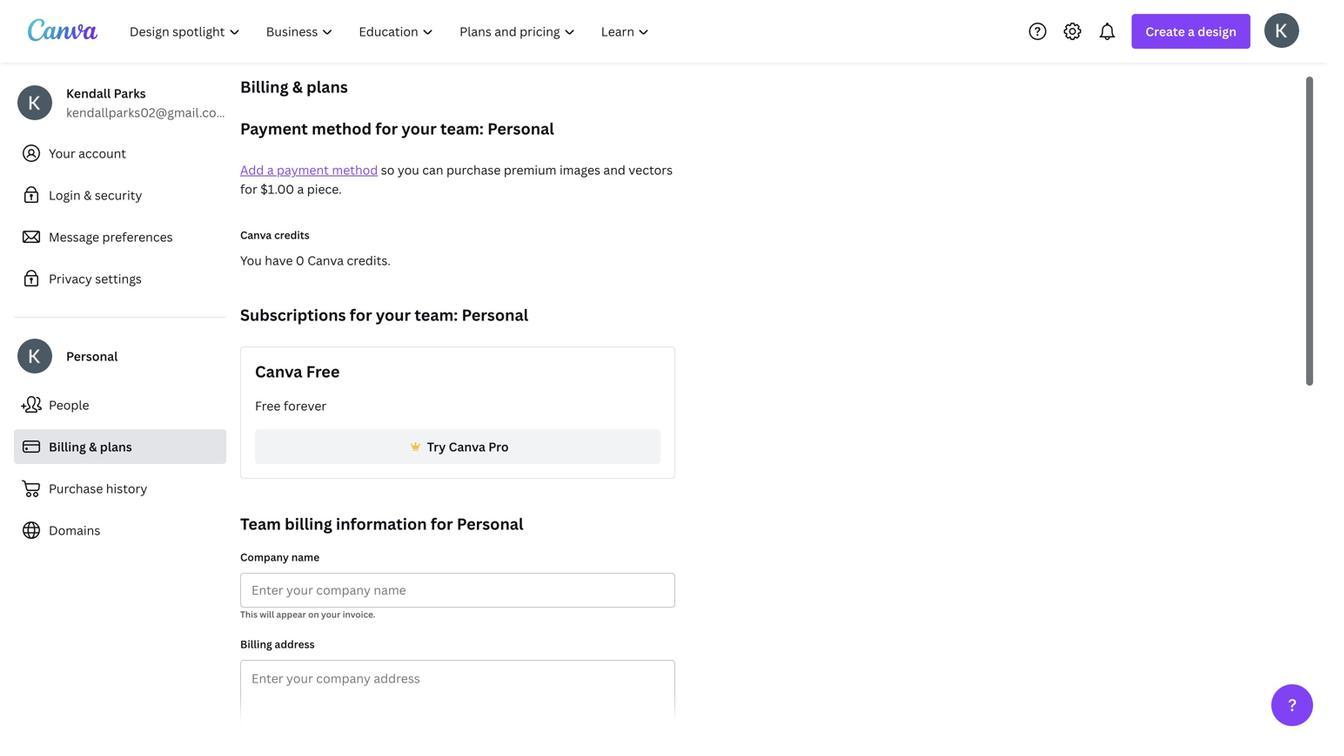 Task type: vqa. For each thing, say whether or not it's contained in the screenshot.
third Group from the left
no



Task type: locate. For each thing, give the bounding box(es) containing it.
1 horizontal spatial a
[[297, 181, 304, 197]]

canva free
[[255, 361, 340, 382]]

purchase history
[[49, 480, 147, 497]]

this will appear on your invoice.
[[240, 609, 376, 620]]

try
[[427, 438, 446, 455]]

& up purchase history
[[89, 438, 97, 455]]

free forever
[[255, 398, 327, 414]]

1 vertical spatial &
[[84, 187, 92, 203]]

for inside "so you can purchase premium images and vectors for $1.00 a piece."
[[240, 181, 258, 197]]

plans
[[307, 76, 348, 98], [100, 438, 132, 455]]

2 vertical spatial billing
[[240, 637, 272, 651]]

& right login
[[84, 187, 92, 203]]

canva right try
[[449, 438, 486, 455]]

billing & plans up purchase history
[[49, 438, 132, 455]]

you
[[240, 252, 262, 269]]

invoice.
[[343, 609, 376, 620]]

a inside dropdown button
[[1189, 23, 1196, 40]]

your up the you
[[402, 118, 437, 139]]

you have 0 canva credits.
[[240, 252, 391, 269]]

kendall parks image
[[1265, 13, 1300, 48]]

Enter your company name text field
[[252, 574, 664, 607]]

appear
[[277, 609, 306, 620]]

billing down this
[[240, 637, 272, 651]]

0 horizontal spatial billing & plans
[[49, 438, 132, 455]]

billing down people
[[49, 438, 86, 455]]

premium
[[504, 162, 557, 178]]

canva inside button
[[449, 438, 486, 455]]

0 horizontal spatial plans
[[100, 438, 132, 455]]

for down add
[[240, 181, 258, 197]]

you
[[398, 162, 420, 178]]

a left "design"
[[1189, 23, 1196, 40]]

billing & plans link
[[14, 429, 226, 464]]

billing
[[240, 76, 289, 98], [49, 438, 86, 455], [240, 637, 272, 651]]

message preferences link
[[14, 219, 226, 254]]

company
[[240, 550, 289, 564]]

information
[[336, 513, 427, 535]]

have
[[265, 252, 293, 269]]

team:
[[441, 118, 484, 139], [415, 304, 458, 326]]

domains link
[[14, 513, 226, 548]]

name
[[291, 550, 320, 564]]

0 vertical spatial plans
[[307, 76, 348, 98]]

canva
[[240, 228, 272, 242], [308, 252, 344, 269], [255, 361, 303, 382], [449, 438, 486, 455]]

a down payment
[[297, 181, 304, 197]]

kendall
[[66, 85, 111, 101]]

create
[[1146, 23, 1186, 40]]

0 horizontal spatial a
[[267, 162, 274, 178]]

0 vertical spatial billing & plans
[[240, 76, 348, 98]]

Enter your company address text field
[[241, 661, 675, 740]]

message
[[49, 229, 99, 245]]

history
[[106, 480, 147, 497]]

2 vertical spatial your
[[321, 609, 341, 620]]

1 vertical spatial a
[[267, 162, 274, 178]]

purchase
[[447, 162, 501, 178]]

subscriptions for your team: personal
[[240, 304, 529, 326]]

your right "on"
[[321, 609, 341, 620]]

1 vertical spatial billing & plans
[[49, 438, 132, 455]]

& for 'billing & plans' link
[[89, 438, 97, 455]]

free up the forever
[[306, 361, 340, 382]]

billing up "payment"
[[240, 76, 289, 98]]

pro
[[489, 438, 509, 455]]

1 horizontal spatial billing & plans
[[240, 76, 348, 98]]

method
[[312, 118, 372, 139], [332, 162, 378, 178]]

1 vertical spatial team:
[[415, 304, 458, 326]]

1 horizontal spatial plans
[[307, 76, 348, 98]]

privacy
[[49, 270, 92, 287]]

0 vertical spatial a
[[1189, 23, 1196, 40]]

for right information
[[431, 513, 453, 535]]

so
[[381, 162, 395, 178]]

security
[[95, 187, 142, 203]]

a inside "so you can purchase premium images and vectors for $1.00 a piece."
[[297, 181, 304, 197]]

method left so
[[332, 162, 378, 178]]

images
[[560, 162, 601, 178]]

a
[[1189, 23, 1196, 40], [267, 162, 274, 178], [297, 181, 304, 197]]

method up add a payment method
[[312, 118, 372, 139]]

plans up purchase history link
[[100, 438, 132, 455]]

canva up you
[[240, 228, 272, 242]]

1 horizontal spatial free
[[306, 361, 340, 382]]

free
[[306, 361, 340, 382], [255, 398, 281, 414]]

personal
[[488, 118, 555, 139], [462, 304, 529, 326], [66, 348, 118, 364], [457, 513, 524, 535]]

$1.00
[[261, 181, 294, 197]]

billing & plans up "payment"
[[240, 76, 348, 98]]

so you can purchase premium images and vectors for $1.00 a piece.
[[240, 162, 673, 197]]

free left the forever
[[255, 398, 281, 414]]

plans up "payment"
[[307, 76, 348, 98]]

people link
[[14, 388, 226, 422]]

credits.
[[347, 252, 391, 269]]

2 vertical spatial a
[[297, 181, 304, 197]]

your
[[402, 118, 437, 139], [376, 304, 411, 326], [321, 609, 341, 620]]

0 vertical spatial team:
[[441, 118, 484, 139]]

create a design button
[[1132, 14, 1251, 49]]

message preferences
[[49, 229, 173, 245]]

1 vertical spatial method
[[332, 162, 378, 178]]

forever
[[284, 398, 327, 414]]

add a payment method
[[240, 162, 378, 178]]

billing & plans
[[240, 76, 348, 98], [49, 438, 132, 455]]

your account
[[49, 145, 126, 162]]

2 horizontal spatial a
[[1189, 23, 1196, 40]]

2 vertical spatial &
[[89, 438, 97, 455]]

payment
[[240, 118, 308, 139]]

a right add
[[267, 162, 274, 178]]

a for payment
[[267, 162, 274, 178]]

1 vertical spatial free
[[255, 398, 281, 414]]

login & security link
[[14, 178, 226, 212]]

your down the credits.
[[376, 304, 411, 326]]

company name
[[240, 550, 320, 564]]

for down the credits.
[[350, 304, 372, 326]]

purchase
[[49, 480, 103, 497]]

0 vertical spatial your
[[402, 118, 437, 139]]

&
[[292, 76, 303, 98], [84, 187, 92, 203], [89, 438, 97, 455]]

& up "payment"
[[292, 76, 303, 98]]

team
[[240, 513, 281, 535]]

try canva pro button
[[255, 429, 661, 464]]

0 vertical spatial billing
[[240, 76, 289, 98]]

team billing information for personal
[[240, 513, 524, 535]]

for
[[376, 118, 398, 139], [240, 181, 258, 197], [350, 304, 372, 326], [431, 513, 453, 535]]

parks
[[114, 85, 146, 101]]



Task type: describe. For each thing, give the bounding box(es) containing it.
your account link
[[14, 136, 226, 171]]

1 vertical spatial plans
[[100, 438, 132, 455]]

0
[[296, 252, 305, 269]]

canva credits
[[240, 228, 310, 242]]

domains
[[49, 522, 100, 539]]

0 horizontal spatial free
[[255, 398, 281, 414]]

can
[[423, 162, 444, 178]]

your
[[49, 145, 75, 162]]

canva right 0
[[308, 252, 344, 269]]

try canva pro
[[427, 438, 509, 455]]

and
[[604, 162, 626, 178]]

canva up free forever at the bottom left
[[255, 361, 303, 382]]

add
[[240, 162, 264, 178]]

payment
[[277, 162, 329, 178]]

people
[[49, 397, 89, 413]]

1 vertical spatial your
[[376, 304, 411, 326]]

a for design
[[1189, 23, 1196, 40]]

top level navigation element
[[118, 14, 665, 49]]

credits
[[274, 228, 310, 242]]

vectors
[[629, 162, 673, 178]]

& for login & security link
[[84, 187, 92, 203]]

billing address
[[240, 637, 315, 651]]

0 vertical spatial &
[[292, 76, 303, 98]]

for up so
[[376, 118, 398, 139]]

on
[[308, 609, 319, 620]]

privacy settings link
[[14, 261, 226, 296]]

piece.
[[307, 181, 342, 197]]

payment method for your team: personal
[[240, 118, 555, 139]]

subscriptions
[[240, 304, 346, 326]]

1 vertical spatial billing
[[49, 438, 86, 455]]

privacy settings
[[49, 270, 142, 287]]

design
[[1198, 23, 1237, 40]]

add a payment method link
[[240, 162, 378, 178]]

account
[[78, 145, 126, 162]]

purchase history link
[[14, 471, 226, 506]]

create a design
[[1146, 23, 1237, 40]]

billing
[[285, 513, 332, 535]]

kendallparks02@gmail.com
[[66, 104, 228, 121]]

will
[[260, 609, 274, 620]]

login & security
[[49, 187, 142, 203]]

this
[[240, 609, 258, 620]]

login
[[49, 187, 81, 203]]

address
[[275, 637, 315, 651]]

0 vertical spatial free
[[306, 361, 340, 382]]

kendall parks kendallparks02@gmail.com
[[66, 85, 228, 121]]

preferences
[[102, 229, 173, 245]]

settings
[[95, 270, 142, 287]]

0 vertical spatial method
[[312, 118, 372, 139]]



